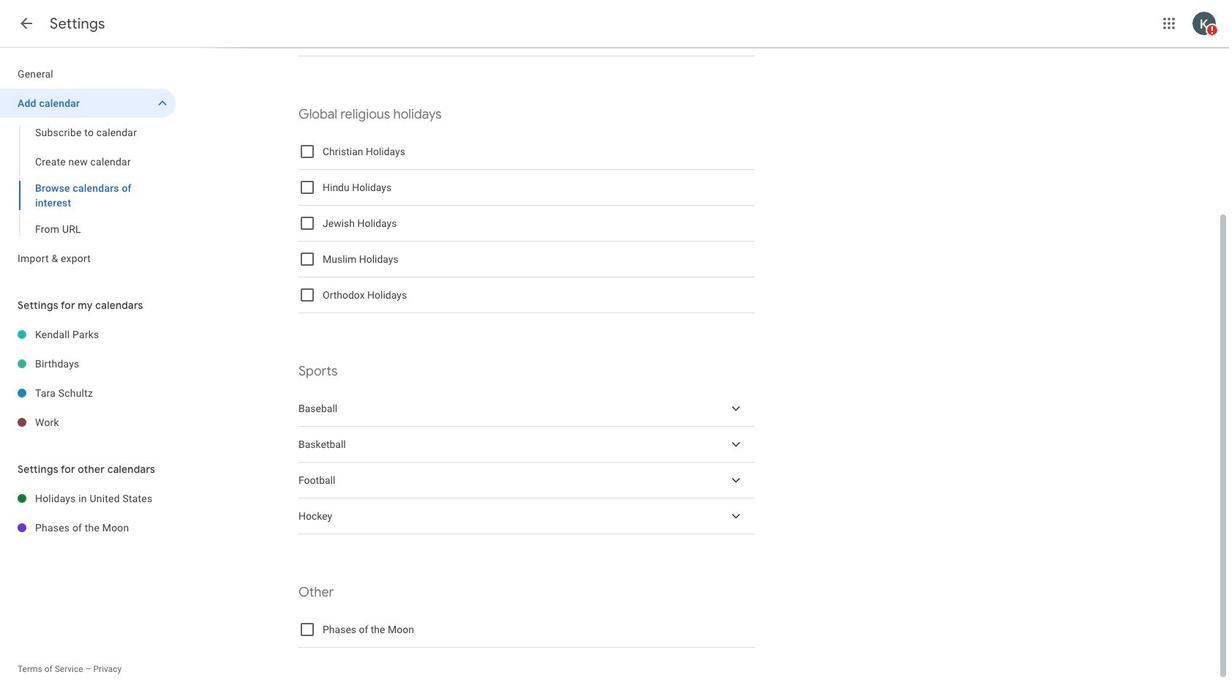 Task type: describe. For each thing, give the bounding box(es) containing it.
1 tree item from the top
[[299, 20, 756, 56]]

kendall parks tree item
[[0, 320, 176, 349]]

go back image
[[18, 15, 35, 32]]

4 tree item from the top
[[299, 463, 756, 499]]

3 tree from the top
[[0, 484, 176, 542]]

2 tree item from the top
[[299, 391, 756, 427]]

3 tree item from the top
[[299, 427, 756, 463]]

5 tree item from the top
[[299, 499, 756, 534]]

holidays in united states tree item
[[0, 484, 176, 513]]

2 tree from the top
[[0, 320, 176, 437]]



Task type: locate. For each thing, give the bounding box(es) containing it.
heading
[[50, 15, 105, 33]]

1 tree from the top
[[0, 59, 176, 273]]

add calendar tree item
[[0, 89, 176, 118]]

0 vertical spatial tree
[[0, 59, 176, 273]]

group
[[0, 118, 176, 244]]

1 vertical spatial tree
[[0, 320, 176, 437]]

phases of the moon tree item
[[0, 513, 176, 542]]

work tree item
[[0, 408, 176, 437]]

2 vertical spatial tree
[[0, 484, 176, 542]]

tara schultz tree item
[[0, 378, 176, 408]]

birthdays tree item
[[0, 349, 176, 378]]

tree
[[0, 59, 176, 273], [0, 320, 176, 437], [0, 484, 176, 542]]

tree item
[[299, 20, 756, 56], [299, 391, 756, 427], [299, 427, 756, 463], [299, 463, 756, 499], [299, 499, 756, 534]]



Task type: vqa. For each thing, say whether or not it's contained in the screenshot.
the Time zone
no



